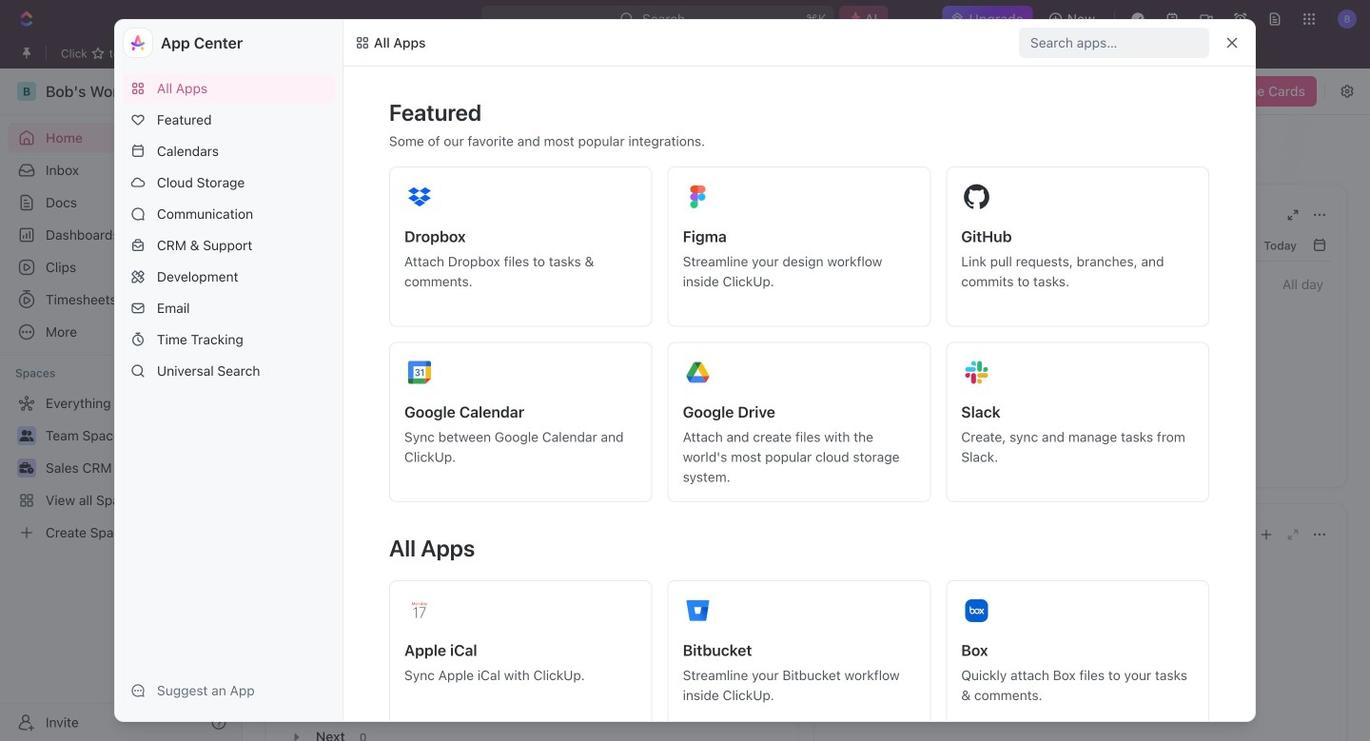 Task type: locate. For each thing, give the bounding box(es) containing it.
tree
[[8, 388, 234, 548]]

tab list
[[286, 550, 779, 597]]

Search apps… field
[[1031, 31, 1202, 54]]

dialog
[[114, 19, 1257, 742]]



Task type: vqa. For each thing, say whether or not it's contained in the screenshot.
business time image
no



Task type: describe. For each thing, give the bounding box(es) containing it.
sidebar navigation
[[0, 69, 243, 742]]

akvyc image
[[355, 35, 370, 50]]

tree inside sidebar navigation
[[8, 388, 234, 548]]



